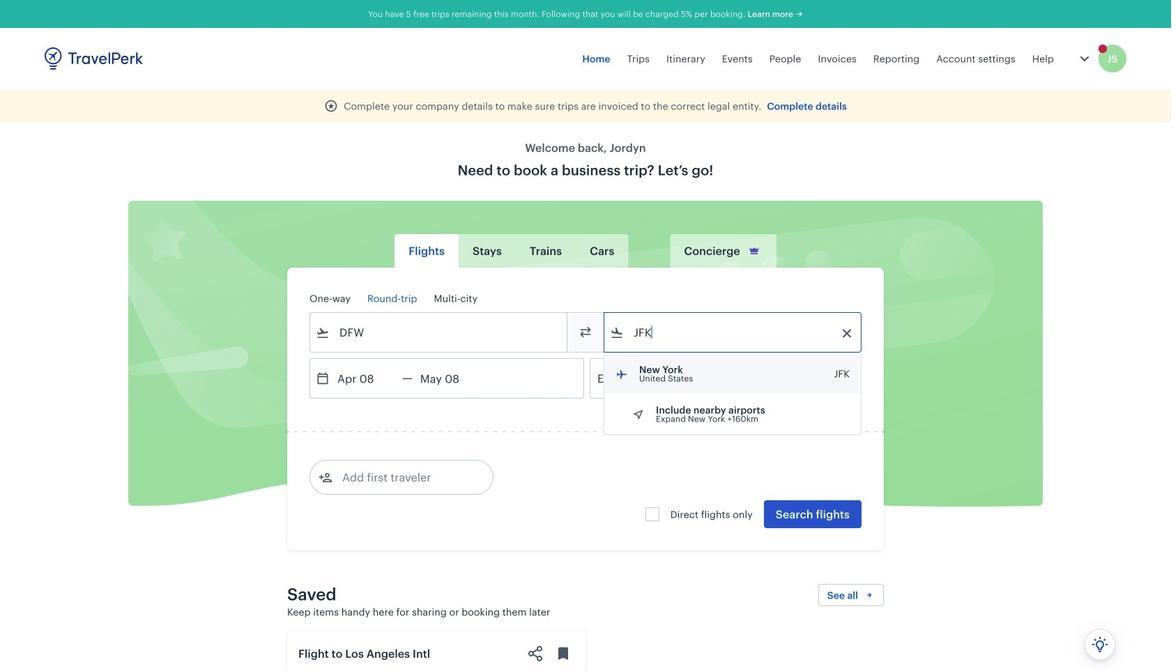 Task type: vqa. For each thing, say whether or not it's contained in the screenshot.
Return text field at the bottom of page
yes



Task type: describe. For each thing, give the bounding box(es) containing it.
Return text field
[[413, 359, 485, 398]]

Depart text field
[[330, 359, 402, 398]]

To search field
[[624, 321, 843, 344]]

From search field
[[330, 321, 549, 344]]



Task type: locate. For each thing, give the bounding box(es) containing it.
Add first traveler search field
[[333, 466, 478, 489]]



